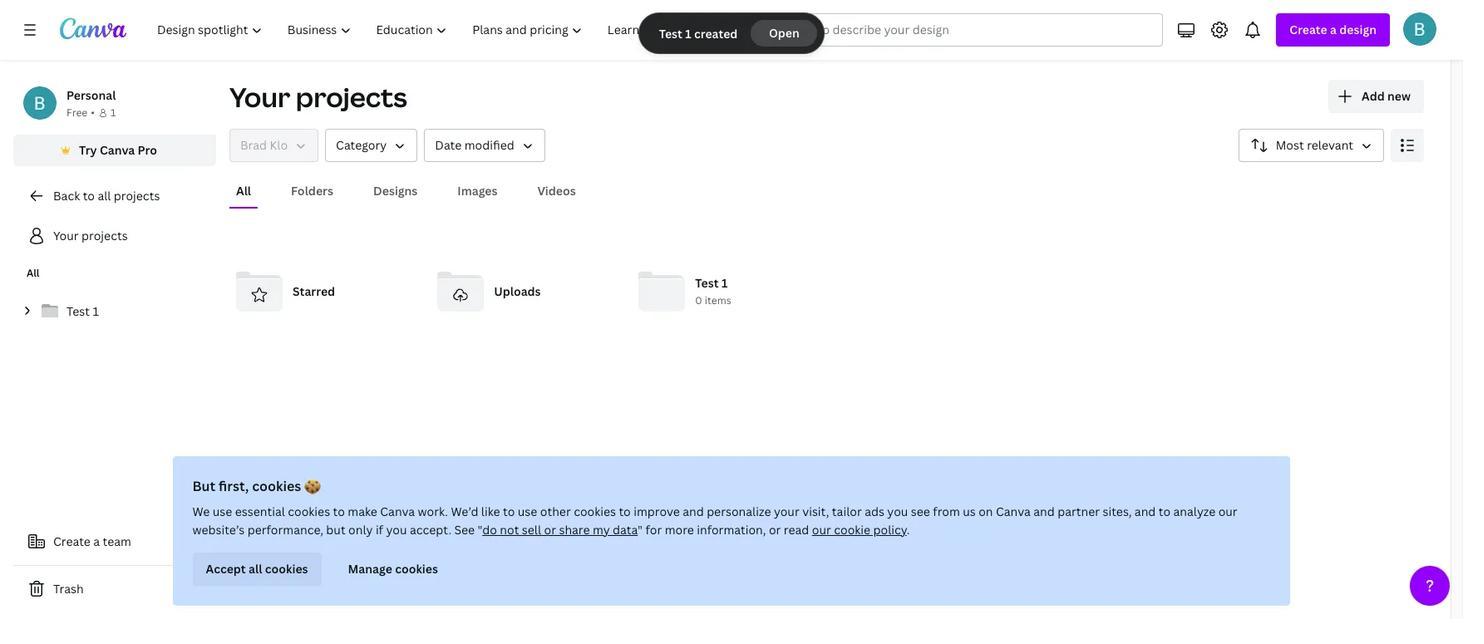 Task type: describe. For each thing, give the bounding box(es) containing it.
back
[[53, 188, 80, 204]]

design
[[1340, 22, 1377, 37]]

brad klo image
[[1403, 12, 1437, 46]]

try canva pro button
[[13, 135, 216, 166]]

us
[[963, 504, 976, 520]]

all button
[[229, 175, 258, 207]]

starred link
[[229, 262, 418, 322]]

our cookie policy link
[[813, 522, 907, 538]]

images
[[458, 183, 498, 199]]

" inside we use essential cookies to make canva work. we'd like to use other cookies to improve and personalize your visit, tailor ads you see from us on canva and partner sites, and to analyze our website's performance, but only if you accept. see "
[[478, 522, 483, 538]]

add new
[[1362, 88, 1411, 104]]

your projects link
[[13, 220, 216, 253]]

test 1 link
[[13, 294, 216, 329]]

first,
[[219, 477, 249, 496]]

.
[[907, 522, 910, 538]]

a for team
[[93, 534, 100, 550]]

to right back
[[83, 188, 95, 204]]

new
[[1388, 88, 1411, 104]]

Sort by button
[[1239, 129, 1384, 162]]

we'd
[[451, 504, 479, 520]]

trash link
[[13, 573, 216, 606]]

do not sell or share my data link
[[483, 522, 638, 538]]

uploads link
[[431, 262, 619, 322]]

performance,
[[248, 522, 324, 538]]

other
[[541, 504, 571, 520]]

personalize
[[707, 504, 772, 520]]

1 and from the left
[[683, 504, 704, 520]]

0 horizontal spatial all
[[98, 188, 111, 204]]

videos button
[[531, 175, 583, 207]]

0 horizontal spatial our
[[813, 522, 832, 538]]

open
[[769, 25, 800, 41]]

manage cookies
[[348, 561, 438, 577]]

folders button
[[284, 175, 340, 207]]

our inside we use essential cookies to make canva work. we'd like to use other cookies to improve and personalize your visit, tailor ads you see from us on canva and partner sites, and to analyze our website's performance, but only if you accept. see "
[[1219, 504, 1238, 520]]

personal
[[67, 87, 116, 103]]

accept all cookies button
[[193, 553, 322, 586]]

free
[[67, 106, 88, 120]]

cookie
[[835, 522, 871, 538]]

0 horizontal spatial your
[[53, 228, 79, 244]]

cookies up essential
[[252, 477, 302, 496]]

date modified
[[435, 137, 514, 153]]

created
[[694, 25, 738, 41]]

1 horizontal spatial your projects
[[229, 79, 407, 115]]

Category button
[[325, 129, 418, 162]]

klo
[[270, 137, 288, 153]]

2 and from the left
[[1034, 504, 1055, 520]]

0 horizontal spatial you
[[387, 522, 407, 538]]

1 vertical spatial projects
[[114, 188, 160, 204]]

canva inside button
[[100, 142, 135, 158]]

2 vertical spatial projects
[[82, 228, 128, 244]]

Date modified button
[[424, 129, 545, 162]]

cookies down performance,
[[265, 561, 308, 577]]

but first, cookies 🍪 dialog
[[173, 456, 1290, 606]]

manage
[[348, 561, 393, 577]]

folders
[[291, 183, 333, 199]]

create a design
[[1290, 22, 1377, 37]]

1 for test 1 0 items
[[722, 276, 728, 291]]

to up but
[[333, 504, 345, 520]]

test for test 1 0 items
[[695, 276, 719, 291]]

status containing open
[[639, 13, 824, 53]]

more
[[665, 522, 695, 538]]

but first, cookies 🍪
[[193, 477, 321, 496]]

Search search field
[[741, 14, 1130, 46]]

1 horizontal spatial you
[[888, 504, 909, 520]]

designs
[[373, 183, 418, 199]]

cookies down accept.
[[395, 561, 438, 577]]

all inside button
[[249, 561, 263, 577]]

🍪
[[305, 477, 321, 496]]

videos
[[538, 183, 576, 199]]

uploads
[[494, 284, 541, 299]]

policy
[[874, 522, 907, 538]]

2 use from the left
[[518, 504, 538, 520]]

back to all projects
[[53, 188, 160, 204]]

try canva pro
[[79, 142, 157, 158]]

from
[[934, 504, 961, 520]]

sell
[[522, 522, 542, 538]]

on
[[979, 504, 994, 520]]

we
[[193, 504, 210, 520]]

website's
[[193, 522, 245, 538]]

share
[[559, 522, 590, 538]]

see
[[455, 522, 475, 538]]

relevant
[[1307, 137, 1354, 153]]

1 or from the left
[[545, 522, 557, 538]]

most
[[1276, 137, 1304, 153]]

create for create a team
[[53, 534, 91, 550]]

test 1 created
[[659, 25, 738, 41]]

1 use from the left
[[213, 504, 233, 520]]

1 for test 1
[[93, 303, 99, 319]]

test 1
[[67, 303, 99, 319]]

0 horizontal spatial your projects
[[53, 228, 128, 244]]

if
[[376, 522, 384, 538]]

visit,
[[803, 504, 830, 520]]



Task type: locate. For each thing, give the bounding box(es) containing it.
do
[[483, 522, 498, 538]]

items
[[705, 294, 731, 308]]

all right accept
[[249, 561, 263, 577]]

1 horizontal spatial all
[[249, 561, 263, 577]]

a inside dropdown button
[[1330, 22, 1337, 37]]

a inside button
[[93, 534, 100, 550]]

2 horizontal spatial and
[[1135, 504, 1156, 520]]

projects up your projects link at the top left of the page
[[114, 188, 160, 204]]

top level navigation element
[[146, 13, 668, 47]]

" right see
[[478, 522, 483, 538]]

modified
[[465, 137, 514, 153]]

data
[[613, 522, 638, 538]]

brad
[[240, 137, 267, 153]]

our down visit,
[[813, 522, 832, 538]]

essential
[[236, 504, 285, 520]]

create a team button
[[13, 525, 216, 559]]

our
[[1219, 504, 1238, 520], [813, 522, 832, 538]]

accept all cookies
[[206, 561, 308, 577]]

1 for test 1 created
[[685, 25, 691, 41]]

to up data
[[619, 504, 631, 520]]

1 vertical spatial a
[[93, 534, 100, 550]]

your
[[774, 504, 800, 520]]

brad klo
[[240, 137, 288, 153]]

my
[[593, 522, 610, 538]]

your projects down back to all projects
[[53, 228, 128, 244]]

see
[[912, 504, 931, 520]]

0 vertical spatial you
[[888, 504, 909, 520]]

0 vertical spatial all
[[98, 188, 111, 204]]

your down back
[[53, 228, 79, 244]]

1 vertical spatial all
[[249, 561, 263, 577]]

projects down back to all projects
[[82, 228, 128, 244]]

0 vertical spatial all
[[236, 183, 251, 199]]

•
[[91, 106, 95, 120]]

0 horizontal spatial test
[[67, 303, 90, 319]]

do not sell or share my data " for more information, or read our cookie policy .
[[483, 522, 910, 538]]

use up website's
[[213, 504, 233, 520]]

1
[[685, 25, 691, 41], [110, 106, 116, 120], [722, 276, 728, 291], [93, 303, 99, 319]]

0 vertical spatial create
[[1290, 22, 1328, 37]]

create inside dropdown button
[[1290, 22, 1328, 37]]

like
[[482, 504, 501, 520]]

1 vertical spatial your
[[53, 228, 79, 244]]

most relevant
[[1276, 137, 1354, 153]]

1 left created
[[685, 25, 691, 41]]

create a design button
[[1277, 13, 1390, 47]]

1 horizontal spatial our
[[1219, 504, 1238, 520]]

improve
[[634, 504, 680, 520]]

test
[[659, 25, 683, 41], [695, 276, 719, 291], [67, 303, 90, 319]]

or
[[545, 522, 557, 538], [769, 522, 782, 538]]

ads
[[865, 504, 885, 520]]

2 horizontal spatial canva
[[996, 504, 1031, 520]]

add
[[1362, 88, 1385, 104]]

you right if
[[387, 522, 407, 538]]

0 horizontal spatial "
[[478, 522, 483, 538]]

use up "sell"
[[518, 504, 538, 520]]

open button
[[751, 20, 818, 47]]

test for test 1
[[67, 303, 90, 319]]

to
[[83, 188, 95, 204], [333, 504, 345, 520], [503, 504, 515, 520], [619, 504, 631, 520], [1159, 504, 1171, 520]]

create left the team
[[53, 534, 91, 550]]

accept
[[206, 561, 246, 577]]

your up brad klo
[[229, 79, 290, 115]]

2 or from the left
[[769, 522, 782, 538]]

canva right try
[[100, 142, 135, 158]]

projects
[[296, 79, 407, 115], [114, 188, 160, 204], [82, 228, 128, 244]]

cookies down 🍪 at bottom left
[[288, 504, 331, 520]]

create for create a design
[[1290, 22, 1328, 37]]

canva right on
[[996, 504, 1031, 520]]

tailor
[[833, 504, 862, 520]]

sites,
[[1103, 504, 1132, 520]]

and left partner
[[1034, 504, 1055, 520]]

0 horizontal spatial and
[[683, 504, 704, 520]]

0 vertical spatial test
[[659, 25, 683, 41]]

try
[[79, 142, 97, 158]]

1 down your projects link at the top left of the page
[[93, 303, 99, 319]]

0 horizontal spatial use
[[213, 504, 233, 520]]

create inside button
[[53, 534, 91, 550]]

1 horizontal spatial use
[[518, 504, 538, 520]]

your projects
[[229, 79, 407, 115], [53, 228, 128, 244]]

create
[[1290, 22, 1328, 37], [53, 534, 91, 550]]

0 horizontal spatial or
[[545, 522, 557, 538]]

free •
[[67, 106, 95, 120]]

0 horizontal spatial create
[[53, 534, 91, 550]]

designs button
[[367, 175, 424, 207]]

our right analyze
[[1219, 504, 1238, 520]]

1 vertical spatial you
[[387, 522, 407, 538]]

test inside the 'test 1 0 items'
[[695, 276, 719, 291]]

1 vertical spatial our
[[813, 522, 832, 538]]

0 horizontal spatial canva
[[100, 142, 135, 158]]

1 vertical spatial test
[[695, 276, 719, 291]]

test inside status
[[659, 25, 683, 41]]

but
[[327, 522, 346, 538]]

team
[[103, 534, 131, 550]]

1 right • at top
[[110, 106, 116, 120]]

2 " from the left
[[638, 522, 643, 538]]

to right like
[[503, 504, 515, 520]]

your projects up klo
[[229, 79, 407, 115]]

1 " from the left
[[478, 522, 483, 538]]

all right back
[[98, 188, 111, 204]]

3 and from the left
[[1135, 504, 1156, 520]]

a left design
[[1330, 22, 1337, 37]]

and up 'do not sell or share my data " for more information, or read our cookie policy .'
[[683, 504, 704, 520]]

canva
[[100, 142, 135, 158], [381, 504, 415, 520], [996, 504, 1031, 520]]

1 vertical spatial all
[[27, 266, 40, 280]]

we use essential cookies to make canva work. we'd like to use other cookies to improve and personalize your visit, tailor ads you see from us on canva and partner sites, and to analyze our website's performance, but only if you accept. see "
[[193, 504, 1238, 538]]

0 horizontal spatial all
[[27, 266, 40, 280]]

Owner button
[[229, 129, 319, 162]]

create a team
[[53, 534, 131, 550]]

cookies
[[252, 477, 302, 496], [288, 504, 331, 520], [574, 504, 617, 520], [265, 561, 308, 577], [395, 561, 438, 577]]

back to all projects link
[[13, 180, 216, 213]]

category
[[336, 137, 387, 153]]

" left for
[[638, 522, 643, 538]]

cookies up my
[[574, 504, 617, 520]]

1 horizontal spatial or
[[769, 522, 782, 538]]

images button
[[451, 175, 504, 207]]

analyze
[[1174, 504, 1216, 520]]

1 horizontal spatial "
[[638, 522, 643, 538]]

use
[[213, 504, 233, 520], [518, 504, 538, 520]]

1 horizontal spatial create
[[1290, 22, 1328, 37]]

1 vertical spatial your projects
[[53, 228, 128, 244]]

1 horizontal spatial and
[[1034, 504, 1055, 520]]

or right "sell"
[[545, 522, 557, 538]]

0 vertical spatial our
[[1219, 504, 1238, 520]]

"
[[478, 522, 483, 538], [638, 522, 643, 538]]

0
[[695, 294, 702, 308]]

1 vertical spatial create
[[53, 534, 91, 550]]

date
[[435, 137, 462, 153]]

and right sites, on the bottom of the page
[[1135, 504, 1156, 520]]

2 vertical spatial test
[[67, 303, 90, 319]]

make
[[348, 504, 378, 520]]

1 horizontal spatial all
[[236, 183, 251, 199]]

create left design
[[1290, 22, 1328, 37]]

1 horizontal spatial canva
[[381, 504, 415, 520]]

all inside button
[[236, 183, 251, 199]]

or left read
[[769, 522, 782, 538]]

projects up category
[[296, 79, 407, 115]]

None search field
[[708, 13, 1163, 47]]

pro
[[138, 142, 157, 158]]

for
[[646, 522, 662, 538]]

status
[[639, 13, 824, 53]]

1 up items
[[722, 276, 728, 291]]

add new button
[[1329, 80, 1424, 113]]

information,
[[697, 522, 767, 538]]

1 horizontal spatial a
[[1330, 22, 1337, 37]]

all
[[236, 183, 251, 199], [27, 266, 40, 280]]

test 1 0 items
[[695, 276, 731, 308]]

to left analyze
[[1159, 504, 1171, 520]]

test for test 1 created
[[659, 25, 683, 41]]

canva up if
[[381, 504, 415, 520]]

0 vertical spatial a
[[1330, 22, 1337, 37]]

0 vertical spatial projects
[[296, 79, 407, 115]]

1 horizontal spatial your
[[229, 79, 290, 115]]

work.
[[418, 504, 449, 520]]

a for design
[[1330, 22, 1337, 37]]

0 vertical spatial your
[[229, 79, 290, 115]]

you up policy
[[888, 504, 909, 520]]

only
[[349, 522, 373, 538]]

a left the team
[[93, 534, 100, 550]]

and
[[683, 504, 704, 520], [1034, 504, 1055, 520], [1135, 504, 1156, 520]]

0 horizontal spatial a
[[93, 534, 100, 550]]

0 vertical spatial your projects
[[229, 79, 407, 115]]

partner
[[1058, 504, 1100, 520]]

starred
[[293, 284, 335, 299]]

read
[[784, 522, 810, 538]]

1 horizontal spatial test
[[659, 25, 683, 41]]

2 horizontal spatial test
[[695, 276, 719, 291]]

trash
[[53, 581, 84, 597]]

but
[[193, 477, 216, 496]]

1 inside the 'test 1 0 items'
[[722, 276, 728, 291]]

all
[[98, 188, 111, 204], [249, 561, 263, 577]]



Task type: vqa. For each thing, say whether or not it's contained in the screenshot.
more
yes



